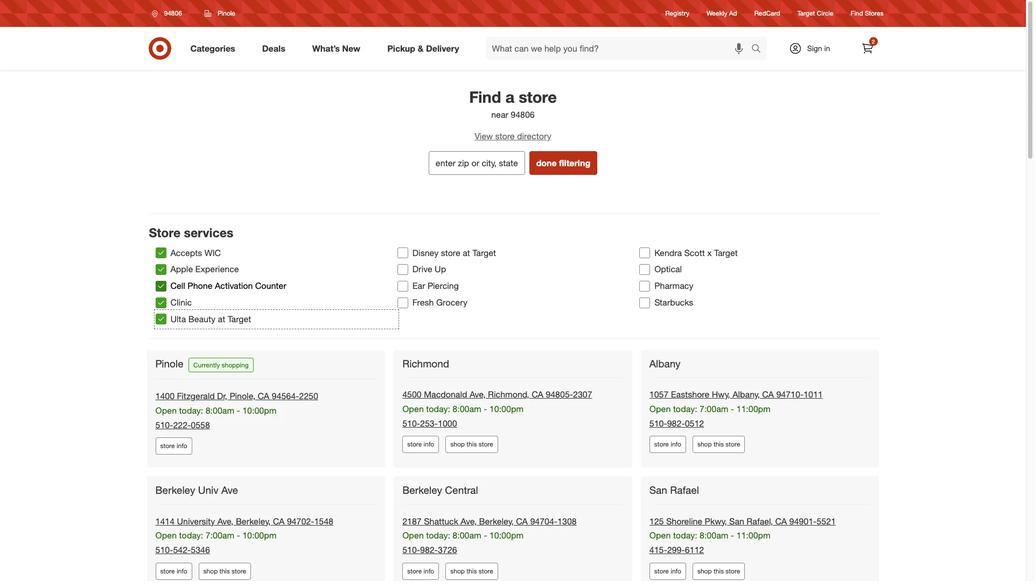 Task type: vqa. For each thing, say whether or not it's contained in the screenshot.


Task type: describe. For each thing, give the bounding box(es) containing it.
shop this store for richmond
[[451, 441, 493, 449]]

94806 inside dropdown button
[[164, 9, 182, 17]]

shop this store for san rafael
[[698, 568, 740, 576]]

drive up
[[413, 264, 446, 275]]

target circle link
[[798, 9, 834, 18]]

shop this store for berkeley central
[[451, 568, 493, 576]]

berkeley univ ave link
[[155, 485, 240, 497]]

eastshore
[[671, 389, 710, 400]]

fresh grocery
[[413, 297, 468, 308]]

510- for pinole
[[155, 420, 173, 431]]

redcard link
[[755, 9, 780, 18]]

store info link for richmond
[[403, 437, 439, 454]]

10:00pm for berkeley central
[[490, 531, 524, 542]]

ave, for berkeley central
[[461, 516, 477, 527]]

clinic
[[171, 297, 192, 308]]

shop for berkeley central
[[451, 568, 465, 576]]

services
[[184, 225, 233, 240]]

store info for berkeley central
[[407, 568, 434, 576]]

shop this store button for san rafael
[[693, 564, 745, 581]]

pinole button
[[198, 4, 242, 23]]

0 horizontal spatial pinole
[[155, 358, 184, 370]]

berkeley central
[[403, 485, 478, 497]]

ulta
[[171, 314, 186, 325]]

shop this store button for richmond
[[446, 437, 498, 454]]

125
[[650, 516, 664, 527]]

3726
[[438, 545, 457, 556]]

berkeley for berkeley univ ave
[[155, 485, 195, 497]]

4500 macdonald ave, richmond, ca 94805-2307 link
[[403, 389, 592, 400]]

415-299-6112 link
[[650, 545, 704, 556]]

store info link for san rafael
[[650, 564, 686, 581]]

- for pinole
[[237, 406, 240, 416]]

510- for richmond
[[403, 418, 420, 429]]

this for berkeley univ ave
[[220, 568, 230, 576]]

what's new
[[312, 43, 360, 54]]

Disney store at Target checkbox
[[397, 248, 408, 259]]

store down 222-
[[160, 443, 175, 451]]

today: for berkeley central
[[426, 531, 450, 542]]

shattuck
[[424, 516, 458, 527]]

What can we help you find? suggestions appear below search field
[[486, 37, 754, 60]]

berkeley for berkeley central
[[403, 485, 442, 497]]

disney store at target
[[413, 248, 496, 258]]

a
[[506, 87, 515, 107]]

ear piercing
[[413, 281, 459, 292]]

shop this store button for albany
[[693, 437, 745, 454]]

0558
[[191, 420, 210, 431]]

11:00pm inside 125 shoreline pkwy, san rafael, ca 94901-5521 open today: 8:00am - 11:00pm 415-299-6112
[[737, 531, 771, 542]]

Drive Up checkbox
[[397, 264, 408, 275]]

pharmacy
[[655, 281, 694, 292]]

target circle
[[798, 9, 834, 17]]

pickup & delivery link
[[378, 37, 473, 60]]

ave
[[221, 485, 238, 497]]

510- for berkeley central
[[403, 545, 420, 556]]

94702-
[[287, 516, 314, 527]]

shopping
[[222, 361, 249, 369]]

store down 415-
[[654, 568, 669, 576]]

search
[[746, 44, 772, 55]]

pinole,
[[230, 391, 255, 402]]

ca for albany
[[762, 389, 774, 400]]

store down the 1414 university ave, berkeley, ca 94702-1548 open today: 7:00am - 10:00pm 510-542-5346
[[232, 568, 246, 576]]

store info for san rafael
[[654, 568, 681, 576]]

store down the 4500 macdonald ave, richmond, ca 94805-2307 open today: 8:00am - 10:00pm 510-253-1000
[[479, 441, 493, 449]]

enter
[[436, 158, 456, 169]]

Pharmacy checkbox
[[640, 281, 650, 292]]

open for pinole
[[155, 406, 177, 416]]

find for a
[[469, 87, 501, 107]]

0 horizontal spatial san
[[650, 485, 667, 497]]

94806 inside find a store near 94806
[[511, 109, 535, 120]]

ca for berkeley univ ave
[[273, 516, 285, 527]]

circle
[[817, 9, 834, 17]]

store services group
[[155, 245, 882, 328]]

- for richmond
[[484, 404, 487, 415]]

redcard
[[755, 9, 780, 17]]

at for beauty
[[218, 314, 225, 325]]

new
[[342, 43, 360, 54]]

store
[[149, 225, 181, 240]]

Clinic checkbox
[[155, 298, 166, 308]]

stores
[[865, 9, 884, 17]]

san rafael link
[[650, 485, 701, 497]]

berkeley univ ave
[[155, 485, 238, 497]]

store info link for berkeley central
[[403, 564, 439, 581]]

2187 shattuck ave, berkeley, ca 94704-1308 open today: 8:00am - 10:00pm 510-982-3726
[[403, 516, 577, 556]]

weekly ad link
[[707, 9, 737, 18]]

pickup
[[387, 43, 415, 54]]

univ
[[198, 485, 219, 497]]

shop this store for berkeley univ ave
[[203, 568, 246, 576]]

shop this store button for berkeley univ ave
[[199, 564, 251, 581]]

1548
[[314, 516, 333, 527]]

1000
[[438, 418, 457, 429]]

store down 510-982-0512 "link"
[[654, 441, 669, 449]]

grocery
[[436, 297, 468, 308]]

510-982-0512 link
[[650, 418, 704, 429]]

accepts
[[171, 248, 202, 258]]

info for san rafael
[[671, 568, 681, 576]]

fitzgerald
[[177, 391, 215, 402]]

store down 125 shoreline pkwy, san rafael, ca 94901-5521 open today: 8:00am - 11:00pm 415-299-6112
[[726, 568, 740, 576]]

1414 university ave, berkeley, ca 94702-1548 open today: 7:00am - 10:00pm 510-542-5346
[[155, 516, 333, 556]]

store info link for berkeley univ ave
[[155, 564, 192, 581]]

find a store near 94806
[[469, 87, 557, 120]]

weekly ad
[[707, 9, 737, 17]]

ca for berkeley central
[[516, 516, 528, 527]]

kendra
[[655, 248, 682, 258]]

search button
[[746, 37, 772, 62]]

1011
[[804, 389, 823, 400]]

222-
[[173, 420, 191, 431]]

sign
[[807, 44, 822, 53]]

this for berkeley central
[[467, 568, 477, 576]]

94564-
[[272, 391, 299, 402]]

at for store
[[463, 248, 470, 258]]

view
[[475, 131, 493, 142]]

starbucks
[[655, 297, 693, 308]]

macdonald
[[424, 389, 467, 400]]

central
[[445, 485, 478, 497]]

2187
[[403, 516, 422, 527]]

sign in
[[807, 44, 830, 53]]

1414
[[155, 516, 175, 527]]

today: for berkeley univ ave
[[179, 531, 203, 542]]

dr,
[[217, 391, 227, 402]]

Cell Phone Activation Counter checkbox
[[155, 281, 166, 292]]

accepts wic
[[171, 248, 221, 258]]

richmond
[[403, 358, 449, 370]]

currently shopping
[[193, 361, 249, 369]]

1400 fitzgerald dr, pinole, ca 94564-2250 link
[[155, 391, 318, 402]]

510-253-1000 link
[[403, 418, 457, 429]]

- for berkeley univ ave
[[237, 531, 240, 542]]

info for richmond
[[424, 441, 434, 449]]

2307
[[573, 389, 592, 400]]

shop for san rafael
[[698, 568, 712, 576]]

Kendra Scott x Target checkbox
[[640, 248, 650, 259]]

experience
[[195, 264, 239, 275]]

94710-
[[777, 389, 804, 400]]

berkeley, for berkeley univ ave
[[236, 516, 271, 527]]

piercing
[[428, 281, 459, 292]]

counter
[[255, 281, 286, 292]]

info for pinole
[[177, 443, 187, 451]]

510-982-3726 link
[[403, 545, 457, 556]]

5521
[[817, 516, 836, 527]]

or
[[472, 158, 479, 169]]

disney
[[413, 248, 439, 258]]

11:00pm inside 1057 eastshore hwy, albany, ca 94710-1011 open today: 7:00am - 11:00pm 510-982-0512
[[737, 404, 771, 415]]

Ear Piercing checkbox
[[397, 281, 408, 292]]

directory
[[517, 131, 552, 142]]

info for albany
[[671, 441, 681, 449]]

find for stores
[[851, 9, 863, 17]]

ca for richmond
[[532, 389, 544, 400]]

94704-
[[530, 516, 558, 527]]

open inside 125 shoreline pkwy, san rafael, ca 94901-5521 open today: 8:00am - 11:00pm 415-299-6112
[[650, 531, 671, 542]]

Starbucks checkbox
[[640, 298, 650, 308]]

phone
[[188, 281, 213, 292]]

ave, for richmond
[[470, 389, 486, 400]]

open for albany
[[650, 404, 671, 415]]



Task type: locate. For each thing, give the bounding box(es) containing it.
view store directory
[[475, 131, 552, 142]]

berkeley, for berkeley central
[[479, 516, 514, 527]]

0 horizontal spatial berkeley,
[[236, 516, 271, 527]]

store down 542- on the bottom left of the page
[[160, 568, 175, 576]]

0 horizontal spatial find
[[469, 87, 501, 107]]

open down 1400
[[155, 406, 177, 416]]

info down 510-982-3726 link
[[424, 568, 434, 576]]

apple
[[171, 264, 193, 275]]

san
[[650, 485, 667, 497], [729, 516, 744, 527]]

today: inside the 4500 macdonald ave, richmond, ca 94805-2307 open today: 8:00am - 10:00pm 510-253-1000
[[426, 404, 450, 415]]

san right pkwy,
[[729, 516, 744, 527]]

shop down "3726"
[[451, 568, 465, 576]]

store down 510-982-3726 link
[[407, 568, 422, 576]]

this for albany
[[714, 441, 724, 449]]

1 horizontal spatial 94806
[[511, 109, 535, 120]]

- inside 1400 fitzgerald dr, pinole, ca 94564-2250 open today: 8:00am - 10:00pm 510-222-0558
[[237, 406, 240, 416]]

university
[[177, 516, 215, 527]]

shop this store down "3726"
[[451, 568, 493, 576]]

store right view
[[495, 131, 515, 142]]

2250
[[299, 391, 318, 402]]

0 vertical spatial san
[[650, 485, 667, 497]]

ca inside the 1414 university ave, berkeley, ca 94702-1548 open today: 7:00am - 10:00pm 510-542-5346
[[273, 516, 285, 527]]

10:00pm down pinole,
[[243, 406, 277, 416]]

store info down 510-982-0512 "link"
[[654, 441, 681, 449]]

8:00am up the 1000
[[453, 404, 481, 415]]

today: down university
[[179, 531, 203, 542]]

510- inside the 1414 university ave, berkeley, ca 94702-1548 open today: 7:00am - 10:00pm 510-542-5346
[[155, 545, 173, 556]]

today: for albany
[[673, 404, 697, 415]]

1414 university ave, berkeley, ca 94702-1548 link
[[155, 516, 333, 527]]

1 horizontal spatial 7:00am
[[700, 404, 729, 415]]

berkeley, inside 2187 shattuck ave, berkeley, ca 94704-1308 open today: 8:00am - 10:00pm 510-982-3726
[[479, 516, 514, 527]]

store inside find a store near 94806
[[519, 87, 557, 107]]

10:00pm for pinole
[[243, 406, 277, 416]]

open inside 2187 shattuck ave, berkeley, ca 94704-1308 open today: 8:00am - 10:00pm 510-982-3726
[[403, 531, 424, 542]]

berkeley,
[[236, 516, 271, 527], [479, 516, 514, 527]]

1400 fitzgerald dr, pinole, ca 94564-2250 open today: 8:00am - 10:00pm 510-222-0558
[[155, 391, 318, 431]]

1 horizontal spatial at
[[463, 248, 470, 258]]

ave, inside the 1414 university ave, berkeley, ca 94702-1548 open today: 7:00am - 10:00pm 510-542-5346
[[217, 516, 234, 527]]

ca inside 125 shoreline pkwy, san rafael, ca 94901-5521 open today: 8:00am - 11:00pm 415-299-6112
[[775, 516, 787, 527]]

store info link
[[403, 437, 439, 454], [650, 437, 686, 454], [155, 438, 192, 455], [155, 564, 192, 581], [403, 564, 439, 581], [650, 564, 686, 581]]

delivery
[[426, 43, 459, 54]]

0 horizontal spatial 94806
[[164, 9, 182, 17]]

done filtering
[[536, 158, 591, 169]]

8:00am down pkwy,
[[700, 531, 729, 542]]

ave, inside 2187 shattuck ave, berkeley, ca 94704-1308 open today: 8:00am - 10:00pm 510-982-3726
[[461, 516, 477, 527]]

today: down eastshore
[[673, 404, 697, 415]]

shop this store button
[[446, 437, 498, 454], [693, 437, 745, 454], [199, 564, 251, 581], [446, 564, 498, 581], [693, 564, 745, 581]]

0 vertical spatial at
[[463, 248, 470, 258]]

find up near
[[469, 87, 501, 107]]

0 vertical spatial find
[[851, 9, 863, 17]]

today:
[[426, 404, 450, 415], [673, 404, 697, 415], [179, 406, 203, 416], [179, 531, 203, 542], [426, 531, 450, 542], [673, 531, 697, 542]]

0 horizontal spatial at
[[218, 314, 225, 325]]

1 berkeley, from the left
[[236, 516, 271, 527]]

albany link
[[650, 358, 683, 370]]

8:00am inside 2187 shattuck ave, berkeley, ca 94704-1308 open today: 8:00am - 10:00pm 510-982-3726
[[453, 531, 481, 542]]

open up 415-
[[650, 531, 671, 542]]

Ulta Beauty at Target checkbox
[[155, 314, 166, 325]]

ca right albany,
[[762, 389, 774, 400]]

7:00am for albany
[[700, 404, 729, 415]]

94901-
[[790, 516, 817, 527]]

shop this store button down "3726"
[[446, 564, 498, 581]]

4500
[[403, 389, 422, 400]]

this down 2187 shattuck ave, berkeley, ca 94704-1308 open today: 8:00am - 10:00pm 510-982-3726
[[467, 568, 477, 576]]

store info link down 510-982-0512 "link"
[[650, 437, 686, 454]]

6112
[[685, 545, 704, 556]]

1 horizontal spatial 982-
[[667, 418, 685, 429]]

11:00pm down rafael,
[[737, 531, 771, 542]]

0 horizontal spatial berkeley
[[155, 485, 195, 497]]

in
[[824, 44, 830, 53]]

Apple Experience checkbox
[[155, 264, 166, 275]]

94805-
[[546, 389, 573, 400]]

1057 eastshore hwy, albany, ca 94710-1011 open today: 7:00am - 11:00pm 510-982-0512
[[650, 389, 823, 429]]

94806 down a
[[511, 109, 535, 120]]

- down 125 shoreline pkwy, san rafael, ca 94901-5521 link
[[731, 531, 734, 542]]

info down 510-982-0512 "link"
[[671, 441, 681, 449]]

ave, left richmond,
[[470, 389, 486, 400]]

- inside the 1414 university ave, berkeley, ca 94702-1548 open today: 7:00am - 10:00pm 510-542-5346
[[237, 531, 240, 542]]

- inside 2187 shattuck ave, berkeley, ca 94704-1308 open today: 8:00am - 10:00pm 510-982-3726
[[484, 531, 487, 542]]

10:00pm inside the 4500 macdonald ave, richmond, ca 94805-2307 open today: 8:00am - 10:00pm 510-253-1000
[[490, 404, 524, 415]]

510-
[[403, 418, 420, 429], [650, 418, 667, 429], [155, 420, 173, 431], [155, 545, 173, 556], [403, 545, 420, 556]]

ave,
[[470, 389, 486, 400], [217, 516, 234, 527], [461, 516, 477, 527]]

2 berkeley, from the left
[[479, 516, 514, 527]]

510- inside the 4500 macdonald ave, richmond, ca 94805-2307 open today: 8:00am - 10:00pm 510-253-1000
[[403, 418, 420, 429]]

shop this store for albany
[[698, 441, 740, 449]]

wic
[[205, 248, 221, 258]]

10:00pm down 2187 shattuck ave, berkeley, ca 94704-1308 link
[[490, 531, 524, 542]]

0 vertical spatial pinole
[[218, 9, 235, 17]]

berkeley up 2187
[[403, 485, 442, 497]]

8:00am inside the 4500 macdonald ave, richmond, ca 94805-2307 open today: 8:00am - 10:00pm 510-253-1000
[[453, 404, 481, 415]]

Optical checkbox
[[640, 264, 650, 275]]

richmond link
[[403, 358, 452, 370]]

8:00am inside 1400 fitzgerald dr, pinole, ca 94564-2250 open today: 8:00am - 10:00pm 510-222-0558
[[206, 406, 234, 416]]

store
[[519, 87, 557, 107], [495, 131, 515, 142], [441, 248, 461, 258], [407, 441, 422, 449], [479, 441, 493, 449], [654, 441, 669, 449], [726, 441, 740, 449], [160, 443, 175, 451], [160, 568, 175, 576], [232, 568, 246, 576], [407, 568, 422, 576], [479, 568, 493, 576], [654, 568, 669, 576], [726, 568, 740, 576]]

510- down 1400
[[155, 420, 173, 431]]

shop this store down 6112
[[698, 568, 740, 576]]

today: down the shattuck
[[426, 531, 450, 542]]

rafael
[[670, 485, 699, 497]]

- down 4500 macdonald ave, richmond, ca 94805-2307 link
[[484, 404, 487, 415]]

categories
[[190, 43, 235, 54]]

up
[[435, 264, 446, 275]]

Accepts WIC checkbox
[[155, 248, 166, 259]]

beauty
[[188, 314, 216, 325]]

8:00am for pinole
[[206, 406, 234, 416]]

open inside the 1414 university ave, berkeley, ca 94702-1548 open today: 7:00am - 10:00pm 510-542-5346
[[155, 531, 177, 542]]

1 vertical spatial find
[[469, 87, 501, 107]]

982- down the shattuck
[[420, 545, 438, 556]]

store info for berkeley univ ave
[[160, 568, 187, 576]]

berkeley inside 'link'
[[155, 485, 195, 497]]

open for berkeley univ ave
[[155, 531, 177, 542]]

1 horizontal spatial berkeley,
[[479, 516, 514, 527]]

target for ulta beauty at target
[[228, 314, 251, 325]]

x
[[707, 248, 712, 258]]

today: inside 1400 fitzgerald dr, pinole, ca 94564-2250 open today: 8:00am - 10:00pm 510-222-0558
[[179, 406, 203, 416]]

registry
[[666, 9, 690, 17]]

shop this store button down the 5346
[[199, 564, 251, 581]]

1 horizontal spatial berkeley
[[403, 485, 442, 497]]

0 horizontal spatial 7:00am
[[206, 531, 234, 542]]

ad
[[729, 9, 737, 17]]

10:00pm inside the 1414 university ave, berkeley, ca 94702-1548 open today: 7:00am - 10:00pm 510-542-5346
[[243, 531, 277, 542]]

today: inside 1057 eastshore hwy, albany, ca 94710-1011 open today: 7:00am - 11:00pm 510-982-0512
[[673, 404, 697, 415]]

11:00pm
[[737, 404, 771, 415], [737, 531, 771, 542]]

- inside the 4500 macdonald ave, richmond, ca 94805-2307 open today: 8:00am - 10:00pm 510-253-1000
[[484, 404, 487, 415]]

1 vertical spatial 7:00am
[[206, 531, 234, 542]]

store info link for pinole
[[155, 438, 192, 455]]

berkeley, inside the 1414 university ave, berkeley, ca 94702-1548 open today: 7:00am - 10:00pm 510-542-5346
[[236, 516, 271, 527]]

1308
[[558, 516, 577, 527]]

richmond,
[[488, 389, 529, 400]]

1 vertical spatial 94806
[[511, 109, 535, 120]]

510- for albany
[[650, 418, 667, 429]]

shop for albany
[[698, 441, 712, 449]]

ca left 94704-
[[516, 516, 528, 527]]

today: down fitzgerald
[[179, 406, 203, 416]]

- inside 1057 eastshore hwy, albany, ca 94710-1011 open today: 7:00am - 11:00pm 510-982-0512
[[731, 404, 734, 415]]

berkeley central link
[[403, 485, 480, 497]]

542-
[[173, 545, 191, 556]]

1057 eastshore hwy, albany, ca 94710-1011 link
[[650, 389, 823, 400]]

8:00am up "3726"
[[453, 531, 481, 542]]

optical
[[655, 264, 682, 275]]

0 horizontal spatial 982-
[[420, 545, 438, 556]]

open inside 1400 fitzgerald dr, pinole, ca 94564-2250 open today: 8:00am - 10:00pm 510-222-0558
[[155, 406, 177, 416]]

store inside the view store directory link
[[495, 131, 515, 142]]

1 vertical spatial san
[[729, 516, 744, 527]]

ca right rafael,
[[775, 516, 787, 527]]

store inside store services group
[[441, 248, 461, 258]]

currently
[[193, 361, 220, 369]]

shop this store
[[451, 441, 493, 449], [698, 441, 740, 449], [203, 568, 246, 576], [451, 568, 493, 576], [698, 568, 740, 576]]

- down 1057 eastshore hwy, albany, ca 94710-1011 link on the right of the page
[[731, 404, 734, 415]]

san inside 125 shoreline pkwy, san rafael, ca 94901-5521 open today: 8:00am - 11:00pm 415-299-6112
[[729, 516, 744, 527]]

ca right pinole,
[[258, 391, 269, 402]]

info for berkeley central
[[424, 568, 434, 576]]

Fresh Grocery checkbox
[[397, 298, 408, 308]]

shop down the 5346
[[203, 568, 218, 576]]

today: inside 125 shoreline pkwy, san rafael, ca 94901-5521 open today: 8:00am - 11:00pm 415-299-6112
[[673, 531, 697, 542]]

activation
[[215, 281, 253, 292]]

city,
[[482, 158, 497, 169]]

target for disney store at target
[[473, 248, 496, 258]]

pinole inside pinole dropdown button
[[218, 9, 235, 17]]

10:00pm down 1414 university ave, berkeley, ca 94702-1548 link
[[243, 531, 277, 542]]

store info down 299-
[[654, 568, 681, 576]]

ave, for berkeley univ ave
[[217, 516, 234, 527]]

find inside find a store near 94806
[[469, 87, 501, 107]]

find
[[851, 9, 863, 17], [469, 87, 501, 107]]

shoreline
[[666, 516, 703, 527]]

- down '1400 fitzgerald dr, pinole, ca 94564-2250' link
[[237, 406, 240, 416]]

11:00pm down albany,
[[737, 404, 771, 415]]

-
[[484, 404, 487, 415], [731, 404, 734, 415], [237, 406, 240, 416], [237, 531, 240, 542], [484, 531, 487, 542], [731, 531, 734, 542]]

510- inside 2187 shattuck ave, berkeley, ca 94704-1308 open today: 8:00am - 10:00pm 510-982-3726
[[403, 545, 420, 556]]

2187 shattuck ave, berkeley, ca 94704-1308 link
[[403, 516, 577, 527]]

1 horizontal spatial san
[[729, 516, 744, 527]]

8:00am down dr,
[[206, 406, 234, 416]]

at right the "disney" on the left
[[463, 248, 470, 258]]

categories link
[[181, 37, 249, 60]]

this for san rafael
[[714, 568, 724, 576]]

10:00pm for berkeley univ ave
[[243, 531, 277, 542]]

store info link for albany
[[650, 437, 686, 454]]

this for richmond
[[467, 441, 477, 449]]

1 vertical spatial pinole
[[155, 358, 184, 370]]

ca inside 1400 fitzgerald dr, pinole, ca 94564-2250 open today: 8:00am - 10:00pm 510-222-0558
[[258, 391, 269, 402]]

7:00am inside 1057 eastshore hwy, albany, ca 94710-1011 open today: 7:00am - 11:00pm 510-982-0512
[[700, 404, 729, 415]]

find left stores
[[851, 9, 863, 17]]

1 horizontal spatial pinole
[[218, 9, 235, 17]]

today: for richmond
[[426, 404, 450, 415]]

info for berkeley univ ave
[[177, 568, 187, 576]]

94806
[[164, 9, 182, 17], [511, 109, 535, 120]]

san rafael
[[650, 485, 699, 497]]

1 vertical spatial 11:00pm
[[737, 531, 771, 542]]

albany
[[650, 358, 681, 370]]

pinole up 1400
[[155, 358, 184, 370]]

510- down 2187
[[403, 545, 420, 556]]

this down the 4500 macdonald ave, richmond, ca 94805-2307 open today: 8:00am - 10:00pm 510-253-1000
[[467, 441, 477, 449]]

state
[[499, 158, 518, 169]]

10:00pm inside 1400 fitzgerald dr, pinole, ca 94564-2250 open today: 8:00am - 10:00pm 510-222-0558
[[243, 406, 277, 416]]

1057
[[650, 389, 669, 400]]

7:00am for berkeley univ ave
[[206, 531, 234, 542]]

store info link down 222-
[[155, 438, 192, 455]]

filtering
[[559, 158, 591, 169]]

ca left 94702-
[[273, 516, 285, 527]]

0 vertical spatial 7:00am
[[700, 404, 729, 415]]

982-
[[667, 418, 685, 429], [420, 545, 438, 556]]

shop for berkeley univ ave
[[203, 568, 218, 576]]

store info link down 299-
[[650, 564, 686, 581]]

open down 4500
[[403, 404, 424, 415]]

2 berkeley from the left
[[403, 485, 442, 497]]

scott
[[684, 248, 705, 258]]

ave, inside the 4500 macdonald ave, richmond, ca 94805-2307 open today: 8:00am - 10:00pm 510-253-1000
[[470, 389, 486, 400]]

- for berkeley central
[[484, 531, 487, 542]]

open down 1057 on the right bottom of page
[[650, 404, 671, 415]]

store right a
[[519, 87, 557, 107]]

0 vertical spatial 982-
[[667, 418, 685, 429]]

10:00pm inside 2187 shattuck ave, berkeley, ca 94704-1308 open today: 8:00am - 10:00pm 510-982-3726
[[490, 531, 524, 542]]

info down 542- on the bottom left of the page
[[177, 568, 187, 576]]

0 vertical spatial 94806
[[164, 9, 182, 17]]

8:00am for berkeley central
[[453, 531, 481, 542]]

berkeley up 1414
[[155, 485, 195, 497]]

253-
[[420, 418, 438, 429]]

ca inside 2187 shattuck ave, berkeley, ca 94704-1308 open today: 8:00am - 10:00pm 510-982-3726
[[516, 516, 528, 527]]

this down 125 shoreline pkwy, san rafael, ca 94901-5521 open today: 8:00am - 11:00pm 415-299-6112
[[714, 568, 724, 576]]

7:00am inside the 1414 university ave, berkeley, ca 94702-1548 open today: 7:00am - 10:00pm 510-542-5346
[[206, 531, 234, 542]]

info down "253-"
[[424, 441, 434, 449]]

1 vertical spatial at
[[218, 314, 225, 325]]

510- down 1414
[[155, 545, 173, 556]]

7:00am up the 5346
[[206, 531, 234, 542]]

open for berkeley central
[[403, 531, 424, 542]]

ca inside 1057 eastshore hwy, albany, ca 94710-1011 open today: 7:00am - 11:00pm 510-982-0512
[[762, 389, 774, 400]]

today: inside the 1414 university ave, berkeley, ca 94702-1548 open today: 7:00am - 10:00pm 510-542-5346
[[179, 531, 203, 542]]

target
[[798, 9, 815, 17], [473, 248, 496, 258], [714, 248, 738, 258], [228, 314, 251, 325]]

store info for richmond
[[407, 441, 434, 449]]

deals link
[[253, 37, 299, 60]]

10:00pm down richmond,
[[490, 404, 524, 415]]

shop for richmond
[[451, 441, 465, 449]]

today: down macdonald
[[426, 404, 450, 415]]

at right the beauty
[[218, 314, 225, 325]]

shop this store button down 0512 at the bottom right
[[693, 437, 745, 454]]

store info down 222-
[[160, 443, 187, 451]]

this down the 1414 university ave, berkeley, ca 94702-1548 open today: 7:00am - 10:00pm 510-542-5346
[[220, 568, 230, 576]]

982- inside 2187 shattuck ave, berkeley, ca 94704-1308 open today: 8:00am - 10:00pm 510-982-3726
[[420, 545, 438, 556]]

2
[[872, 38, 875, 45]]

store info down 510-982-3726 link
[[407, 568, 434, 576]]

san left 'rafael'
[[650, 485, 667, 497]]

find stores
[[851, 9, 884, 17]]

0 vertical spatial 11:00pm
[[737, 404, 771, 415]]

982- inside 1057 eastshore hwy, albany, ca 94710-1011 open today: 7:00am - 11:00pm 510-982-0512
[[667, 418, 685, 429]]

2 11:00pm from the top
[[737, 531, 771, 542]]

cell
[[171, 281, 185, 292]]

shop this store button down 6112
[[693, 564, 745, 581]]

- for albany
[[731, 404, 734, 415]]

510- down 1057 on the right bottom of page
[[650, 418, 667, 429]]

store info for albany
[[654, 441, 681, 449]]

today: inside 2187 shattuck ave, berkeley, ca 94704-1308 open today: 8:00am - 10:00pm 510-982-3726
[[426, 531, 450, 542]]

store info link down "253-"
[[403, 437, 439, 454]]

enter zip or city, state button
[[429, 151, 525, 175]]

shop this store button down the 1000
[[446, 437, 498, 454]]

open inside 1057 eastshore hwy, albany, ca 94710-1011 open today: 7:00am - 11:00pm 510-982-0512
[[650, 404, 671, 415]]

982- for berkeley central
[[420, 545, 438, 556]]

pinole up categories link
[[218, 9, 235, 17]]

open down 2187
[[403, 531, 424, 542]]

10:00pm for richmond
[[490, 404, 524, 415]]

store down "253-"
[[407, 441, 422, 449]]

store down 1057 eastshore hwy, albany, ca 94710-1011 open today: 7:00am - 11:00pm 510-982-0512
[[726, 441, 740, 449]]

shop down the 1000
[[451, 441, 465, 449]]

1 vertical spatial 982-
[[420, 545, 438, 556]]

shop this store down the 1000
[[451, 441, 493, 449]]

store info link down 542- on the bottom left of the page
[[155, 564, 192, 581]]

1 berkeley from the left
[[155, 485, 195, 497]]

shop down 6112
[[698, 568, 712, 576]]

ave, right university
[[217, 516, 234, 527]]

find stores link
[[851, 9, 884, 18]]

enter zip or city, state
[[436, 158, 518, 169]]

shop this store down the 5346
[[203, 568, 246, 576]]

today: for pinole
[[179, 406, 203, 416]]

8:00am for richmond
[[453, 404, 481, 415]]

target for kendra scott x target
[[714, 248, 738, 258]]

1 11:00pm from the top
[[737, 404, 771, 415]]

ca inside the 4500 macdonald ave, richmond, ca 94805-2307 open today: 8:00am - 10:00pm 510-253-1000
[[532, 389, 544, 400]]

510- for berkeley univ ave
[[155, 545, 173, 556]]

store info down "253-"
[[407, 441, 434, 449]]

this down 1057 eastshore hwy, albany, ca 94710-1011 open today: 7:00am - 11:00pm 510-982-0512
[[714, 441, 724, 449]]

pinole
[[218, 9, 235, 17], [155, 358, 184, 370]]

510- inside 1400 fitzgerald dr, pinole, ca 94564-2250 open today: 8:00am - 10:00pm 510-222-0558
[[155, 420, 173, 431]]

982- down eastshore
[[667, 418, 685, 429]]

510- inside 1057 eastshore hwy, albany, ca 94710-1011 open today: 7:00am - 11:00pm 510-982-0512
[[650, 418, 667, 429]]

shop down 0512 at the bottom right
[[698, 441, 712, 449]]

- down 1414 university ave, berkeley, ca 94702-1548 link
[[237, 531, 240, 542]]

shop this store button for berkeley central
[[446, 564, 498, 581]]

store info link down 510-982-3726 link
[[403, 564, 439, 581]]

8:00am inside 125 shoreline pkwy, san rafael, ca 94901-5521 open today: 8:00am - 11:00pm 415-299-6112
[[700, 531, 729, 542]]

open for richmond
[[403, 404, 424, 415]]

- inside 125 shoreline pkwy, san rafael, ca 94901-5521 open today: 8:00am - 11:00pm 415-299-6112
[[731, 531, 734, 542]]

store down 2187 shattuck ave, berkeley, ca 94704-1308 open today: 8:00am - 10:00pm 510-982-3726
[[479, 568, 493, 576]]

ca for pinole
[[258, 391, 269, 402]]

albany,
[[733, 389, 760, 400]]

1 horizontal spatial find
[[851, 9, 863, 17]]

berkeley, down ave
[[236, 516, 271, 527]]

store info for pinole
[[160, 443, 187, 451]]

415-
[[650, 545, 667, 556]]

- down 2187 shattuck ave, berkeley, ca 94704-1308 link
[[484, 531, 487, 542]]

982- for albany
[[667, 418, 685, 429]]

sign in link
[[780, 37, 847, 60]]

open down 1414
[[155, 531, 177, 542]]

open inside the 4500 macdonald ave, richmond, ca 94805-2307 open today: 8:00am - 10:00pm 510-253-1000
[[403, 404, 424, 415]]



